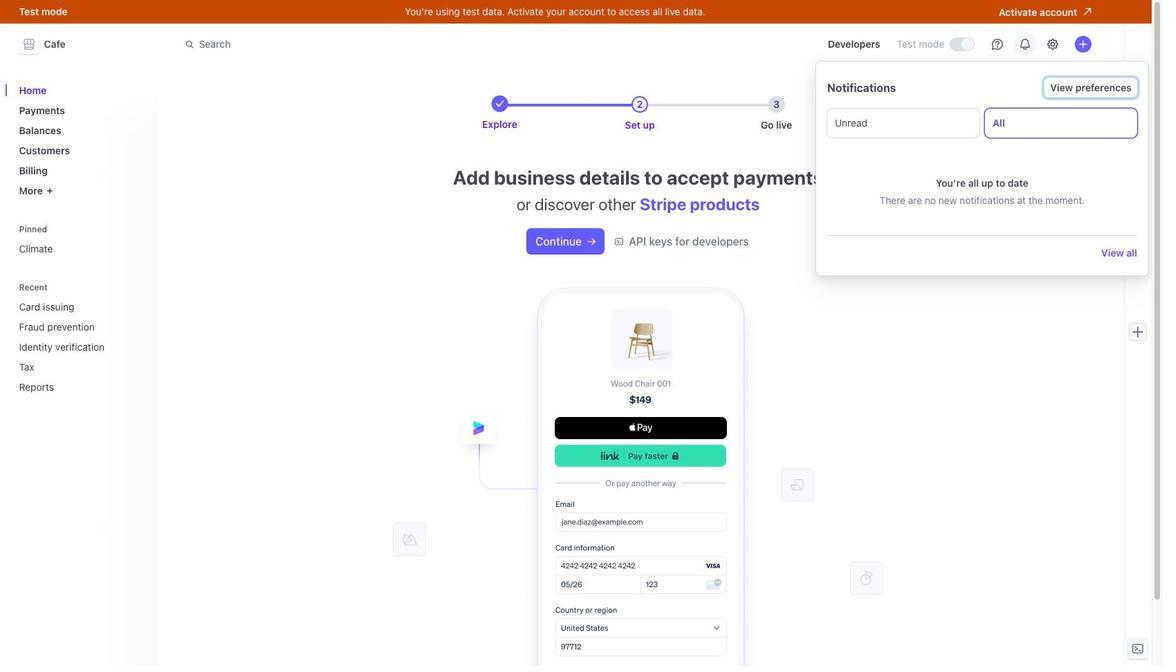 Task type: locate. For each thing, give the bounding box(es) containing it.
recent element
[[13, 282, 149, 399], [13, 295, 149, 399]]

help image
[[992, 39, 1003, 50]]

core navigation links element
[[13, 79, 149, 202]]

None search field
[[177, 31, 567, 57]]

notifications image
[[1020, 39, 1031, 50]]

settings image
[[1047, 39, 1058, 50]]

tab list
[[828, 109, 1138, 138]]



Task type: vqa. For each thing, say whether or not it's contained in the screenshot.
test mode checkbox
yes



Task type: describe. For each thing, give the bounding box(es) containing it.
Test mode checkbox
[[951, 38, 974, 51]]

2 recent element from the top
[[13, 295, 149, 399]]

pinned element
[[13, 224, 149, 260]]

svg image
[[588, 238, 596, 246]]

1 recent element from the top
[[13, 282, 149, 399]]

Search text field
[[177, 31, 567, 57]]



